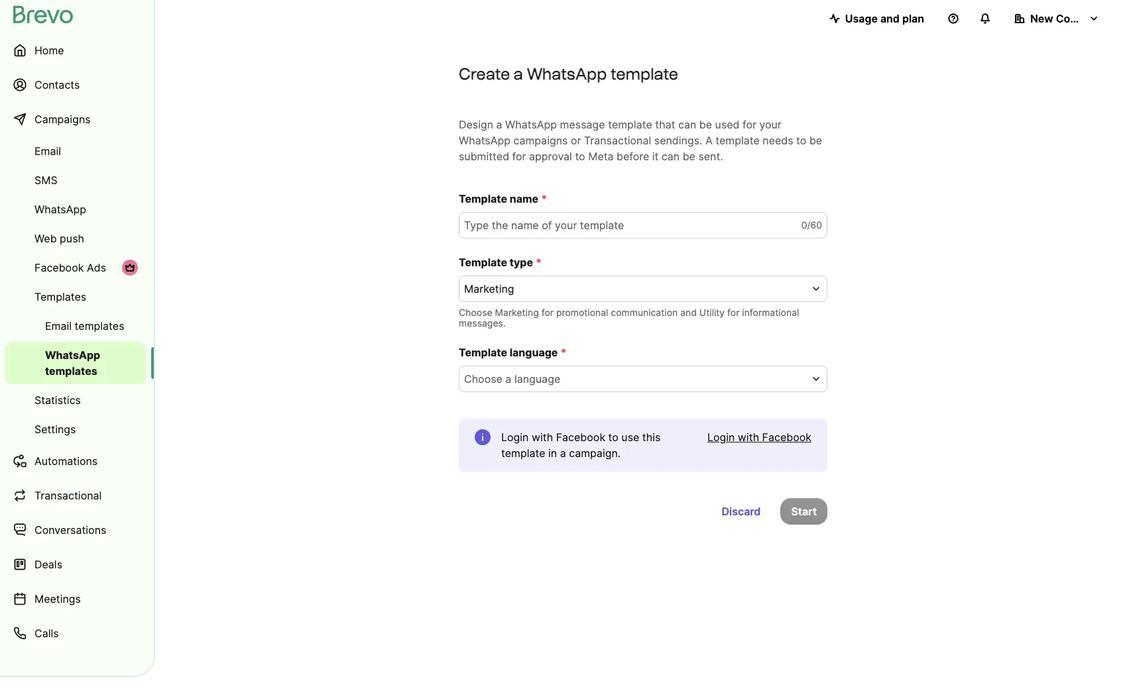 Task type: vqa. For each thing, say whether or not it's contained in the screenshot.
default
no



Task type: describe. For each thing, give the bounding box(es) containing it.
sms link
[[5, 167, 146, 194]]

choose marketing for promotional communication and utility for informational messages.
[[459, 307, 799, 329]]

/
[[807, 219, 811, 231]]

* for template name *
[[541, 192, 547, 206]]

needs
[[763, 134, 793, 147]]

whatsapp inside whatsapp templates link
[[45, 349, 100, 362]]

a
[[705, 134, 713, 147]]

whatsapp up message
[[527, 64, 607, 84]]

* for template type *
[[536, 256, 542, 269]]

deals link
[[5, 549, 146, 581]]

login with facebook to use this template in a campaign.
[[501, 431, 661, 460]]

template for template name
[[459, 192, 507, 206]]

0 horizontal spatial to
[[575, 150, 585, 163]]

automations
[[34, 455, 98, 468]]

campaigns
[[34, 113, 91, 126]]

email for email
[[34, 145, 61, 158]]

0
[[801, 219, 807, 231]]

it
[[652, 150, 659, 163]]

use
[[621, 431, 639, 444]]

1 vertical spatial can
[[662, 150, 680, 163]]

whatsapp inside whatsapp link
[[34, 203, 86, 216]]

automations link
[[5, 446, 146, 477]]

your
[[759, 118, 782, 131]]

template language *
[[459, 346, 566, 359]]

with for login with facebook
[[738, 431, 759, 444]]

Type the name of your template text field
[[459, 212, 827, 239]]

design
[[459, 118, 493, 131]]

marketing inside popup button
[[464, 282, 514, 296]]

type
[[510, 256, 533, 269]]

for right utility
[[727, 307, 739, 318]]

marketing inside choose marketing for promotional communication and utility for informational messages.
[[495, 307, 539, 318]]

to inside 'login with facebook to use this template in a campaign.'
[[608, 431, 618, 444]]

templates for email templates
[[75, 320, 124, 333]]

transactional inside "link"
[[34, 489, 102, 503]]

none field inside choose a language popup button
[[464, 371, 806, 387]]

60
[[811, 219, 822, 231]]

choose a language button
[[459, 366, 827, 392]]

alert containing login with facebook to use this template in a campaign.
[[459, 419, 827, 472]]

transactional link
[[5, 480, 146, 512]]

create a whatsapp template
[[459, 64, 678, 84]]

facebook ads
[[34, 261, 106, 274]]

marketing button
[[459, 276, 827, 302]]

web push link
[[5, 225, 146, 252]]

email templates
[[45, 320, 124, 333]]

before
[[617, 150, 649, 163]]

templates link
[[5, 284, 146, 310]]

0 vertical spatial can
[[678, 118, 696, 131]]

login with facebook
[[707, 431, 811, 444]]

0 vertical spatial be
[[699, 118, 712, 131]]

for left promotional
[[541, 307, 554, 318]]

login with facebook link
[[707, 430, 811, 446]]

calls
[[34, 627, 59, 640]]

new
[[1030, 12, 1053, 25]]

campaigns
[[513, 134, 568, 147]]

contacts link
[[5, 69, 146, 101]]

whatsapp link
[[5, 196, 146, 223]]

create
[[459, 64, 510, 84]]

statistics
[[34, 394, 81, 407]]

home
[[34, 44, 64, 57]]

approval
[[529, 150, 572, 163]]

0 horizontal spatial facebook
[[34, 261, 84, 274]]

that
[[655, 118, 675, 131]]

with for login with facebook to use this template in a campaign.
[[532, 431, 553, 444]]

for down campaigns
[[512, 150, 526, 163]]

choose a language
[[464, 373, 560, 386]]

email templates link
[[5, 313, 146, 339]]

facebook ads link
[[5, 255, 146, 281]]

utility
[[699, 307, 725, 318]]

sendings.
[[654, 134, 702, 147]]

template for template language
[[459, 346, 507, 359]]

sent.
[[698, 150, 723, 163]]

email for email templates
[[45, 320, 72, 333]]

deals
[[34, 558, 62, 571]]

contacts
[[34, 78, 80, 91]]

new company button
[[1004, 5, 1110, 32]]

used
[[715, 118, 740, 131]]

template up before
[[608, 118, 652, 131]]

design a whatsapp message template that can be used for your whatsapp campaigns or transactional sendings. a template needs to be submitted for approval to meta before it can be sent.
[[459, 118, 822, 163]]

settings link
[[5, 416, 146, 443]]

meetings link
[[5, 583, 146, 615]]

conversations
[[34, 524, 106, 537]]

whatsapp up submitted
[[459, 134, 510, 147]]

template down used
[[716, 134, 760, 147]]

web
[[34, 232, 57, 245]]



Task type: locate. For each thing, give the bounding box(es) containing it.
3 template from the top
[[459, 346, 507, 359]]

email link
[[5, 138, 146, 164]]

1 vertical spatial be
[[809, 134, 822, 147]]

a
[[514, 64, 523, 84], [496, 118, 502, 131], [505, 373, 511, 386], [560, 447, 566, 460]]

submitted
[[459, 150, 509, 163]]

a for choose
[[505, 373, 511, 386]]

be right 'needs'
[[809, 134, 822, 147]]

to right 'needs'
[[796, 134, 806, 147]]

1 vertical spatial templates
[[45, 365, 97, 378]]

meta
[[588, 150, 614, 163]]

can
[[678, 118, 696, 131], [662, 150, 680, 163]]

template left the in
[[501, 447, 545, 460]]

0 vertical spatial and
[[880, 12, 900, 25]]

template
[[459, 192, 507, 206], [459, 256, 507, 269], [459, 346, 507, 359]]

meetings
[[34, 593, 81, 606]]

marketing down template type *
[[464, 282, 514, 296]]

0 vertical spatial templates
[[75, 320, 124, 333]]

and left plan
[[880, 12, 900, 25]]

1 horizontal spatial login
[[707, 431, 735, 444]]

email inside email link
[[34, 145, 61, 158]]

web push
[[34, 232, 84, 245]]

for
[[743, 118, 756, 131], [512, 150, 526, 163], [541, 307, 554, 318], [727, 307, 739, 318]]

a inside 'login with facebook to use this template in a campaign.'
[[560, 447, 566, 460]]

1 horizontal spatial and
[[880, 12, 900, 25]]

a right design
[[496, 118, 502, 131]]

login for login with facebook to use this template in a campaign.
[[501, 431, 529, 444]]

None field
[[464, 371, 806, 387]]

0 vertical spatial transactional
[[584, 134, 651, 147]]

whatsapp down email templates link
[[45, 349, 100, 362]]

0 vertical spatial to
[[796, 134, 806, 147]]

a for create
[[514, 64, 523, 84]]

choose
[[459, 307, 492, 318], [464, 373, 502, 386]]

new company
[[1030, 12, 1105, 25]]

sms
[[34, 174, 57, 187]]

1 vertical spatial language
[[514, 373, 560, 386]]

with inside 'login with facebook to use this template in a campaign.'
[[532, 431, 553, 444]]

alert
[[459, 419, 827, 472]]

* for template language *
[[560, 346, 566, 359]]

this
[[642, 431, 661, 444]]

0 vertical spatial email
[[34, 145, 61, 158]]

template up that
[[610, 64, 678, 84]]

statistics link
[[5, 387, 146, 414]]

0 horizontal spatial login
[[501, 431, 529, 444]]

2 login from the left
[[707, 431, 735, 444]]

a right create
[[514, 64, 523, 84]]

1 vertical spatial to
[[575, 150, 585, 163]]

whatsapp up campaigns
[[505, 118, 557, 131]]

2 vertical spatial be
[[683, 150, 695, 163]]

a right the in
[[560, 447, 566, 460]]

start
[[791, 505, 817, 518]]

0 vertical spatial *
[[541, 192, 547, 206]]

ads
[[87, 261, 106, 274]]

*
[[541, 192, 547, 206], [536, 256, 542, 269], [560, 346, 566, 359]]

2 with from the left
[[738, 431, 759, 444]]

and inside choose marketing for promotional communication and utility for informational messages.
[[680, 307, 697, 318]]

template type *
[[459, 256, 542, 269]]

language up "choose a language"
[[510, 346, 558, 359]]

facebook for login with facebook
[[762, 431, 811, 444]]

whatsapp templates link
[[5, 342, 146, 385]]

facebook inside 'login with facebook to use this template in a campaign.'
[[556, 431, 605, 444]]

0 horizontal spatial be
[[683, 150, 695, 163]]

* down promotional
[[560, 346, 566, 359]]

template left name
[[459, 192, 507, 206]]

0 vertical spatial choose
[[459, 307, 492, 318]]

company
[[1056, 12, 1105, 25]]

choose inside choose a language popup button
[[464, 373, 502, 386]]

campaigns link
[[5, 103, 146, 135]]

settings
[[34, 423, 76, 436]]

email up 'sms'
[[34, 145, 61, 158]]

and
[[880, 12, 900, 25], [680, 307, 697, 318]]

1 horizontal spatial be
[[699, 118, 712, 131]]

2 horizontal spatial facebook
[[762, 431, 811, 444]]

be
[[699, 118, 712, 131], [809, 134, 822, 147], [683, 150, 695, 163]]

to left use
[[608, 431, 618, 444]]

templates
[[75, 320, 124, 333], [45, 365, 97, 378]]

0 horizontal spatial with
[[532, 431, 553, 444]]

2 vertical spatial template
[[459, 346, 507, 359]]

transactional
[[584, 134, 651, 147], [34, 489, 102, 503]]

in
[[548, 447, 557, 460]]

usage and plan button
[[819, 5, 935, 32]]

email
[[34, 145, 61, 158], [45, 320, 72, 333]]

language down template language *
[[514, 373, 560, 386]]

choose down template language *
[[464, 373, 502, 386]]

plan
[[902, 12, 924, 25]]

discard button
[[711, 499, 771, 525]]

1 template from the top
[[459, 192, 507, 206]]

or
[[571, 134, 581, 147]]

with
[[532, 431, 553, 444], [738, 431, 759, 444]]

communication
[[611, 307, 678, 318]]

templates
[[34, 290, 86, 304]]

2 vertical spatial *
[[560, 346, 566, 359]]

login for login with facebook
[[707, 431, 735, 444]]

0 / 60
[[801, 219, 822, 231]]

templates up the statistics link
[[45, 365, 97, 378]]

and left utility
[[680, 307, 697, 318]]

home link
[[5, 34, 146, 66]]

to down the 'or'
[[575, 150, 585, 163]]

0 vertical spatial template
[[459, 192, 507, 206]]

2 horizontal spatial to
[[796, 134, 806, 147]]

template for template type
[[459, 256, 507, 269]]

1 horizontal spatial facebook
[[556, 431, 605, 444]]

* right name
[[541, 192, 547, 206]]

email down templates on the top of the page
[[45, 320, 72, 333]]

1 vertical spatial transactional
[[34, 489, 102, 503]]

1 with from the left
[[532, 431, 553, 444]]

2 vertical spatial to
[[608, 431, 618, 444]]

template left type
[[459, 256, 507, 269]]

0 vertical spatial language
[[510, 346, 558, 359]]

be up a
[[699, 118, 712, 131]]

to
[[796, 134, 806, 147], [575, 150, 585, 163], [608, 431, 618, 444]]

1 login from the left
[[501, 431, 529, 444]]

messages.
[[459, 318, 506, 329]]

for left your
[[743, 118, 756, 131]]

language
[[510, 346, 558, 359], [514, 373, 560, 386]]

can up sendings.
[[678, 118, 696, 131]]

message
[[560, 118, 605, 131]]

template inside 'login with facebook to use this template in a campaign.'
[[501, 447, 545, 460]]

a inside popup button
[[505, 373, 511, 386]]

marketing up template language *
[[495, 307, 539, 318]]

template name *
[[459, 192, 547, 206]]

1 vertical spatial *
[[536, 256, 542, 269]]

choose for choose marketing for promotional communication and utility for informational messages.
[[459, 307, 492, 318]]

left___rvooi image
[[125, 263, 135, 273]]

0 horizontal spatial and
[[680, 307, 697, 318]]

calls link
[[5, 618, 146, 650]]

push
[[60, 232, 84, 245]]

informational
[[742, 307, 799, 318]]

transactional down automations
[[34, 489, 102, 503]]

whatsapp up web push
[[34, 203, 86, 216]]

choose for choose a language
[[464, 373, 502, 386]]

* right type
[[536, 256, 542, 269]]

transactional inside the design a whatsapp message template that can be used for your whatsapp campaigns or transactional sendings. a template needs to be submitted for approval to meta before it can be sent.
[[584, 134, 651, 147]]

a inside the design a whatsapp message template that can be used for your whatsapp campaigns or transactional sendings. a template needs to be submitted for approval to meta before it can be sent.
[[496, 118, 502, 131]]

campaign.
[[569, 447, 621, 460]]

language inside popup button
[[514, 373, 560, 386]]

choose inside choose marketing for promotional communication and utility for informational messages.
[[459, 307, 492, 318]]

2 horizontal spatial be
[[809, 134, 822, 147]]

templates for whatsapp templates
[[45, 365, 97, 378]]

1 horizontal spatial transactional
[[584, 134, 651, 147]]

can right it
[[662, 150, 680, 163]]

1 horizontal spatial to
[[608, 431, 618, 444]]

whatsapp
[[527, 64, 607, 84], [505, 118, 557, 131], [459, 134, 510, 147], [34, 203, 86, 216], [45, 349, 100, 362]]

name
[[510, 192, 538, 206]]

1 vertical spatial email
[[45, 320, 72, 333]]

0 horizontal spatial transactional
[[34, 489, 102, 503]]

templates down templates 'link'
[[75, 320, 124, 333]]

login inside 'login with facebook to use this template in a campaign.'
[[501, 431, 529, 444]]

marketing
[[464, 282, 514, 296], [495, 307, 539, 318]]

with inside login with facebook link
[[738, 431, 759, 444]]

template down messages.
[[459, 346, 507, 359]]

be down sendings.
[[683, 150, 695, 163]]

1 vertical spatial choose
[[464, 373, 502, 386]]

and inside button
[[880, 12, 900, 25]]

discard
[[722, 505, 761, 518]]

usage
[[845, 12, 878, 25]]

templates inside whatsapp templates
[[45, 365, 97, 378]]

1 vertical spatial and
[[680, 307, 697, 318]]

a down template language *
[[505, 373, 511, 386]]

transactional up before
[[584, 134, 651, 147]]

conversations link
[[5, 514, 146, 546]]

1 vertical spatial marketing
[[495, 307, 539, 318]]

0 vertical spatial marketing
[[464, 282, 514, 296]]

usage and plan
[[845, 12, 924, 25]]

a for design
[[496, 118, 502, 131]]

start button
[[781, 499, 827, 525]]

email inside email templates link
[[45, 320, 72, 333]]

choose up template language *
[[459, 307, 492, 318]]

2 template from the top
[[459, 256, 507, 269]]

promotional
[[556, 307, 608, 318]]

facebook for login with facebook to use this template in a campaign.
[[556, 431, 605, 444]]

1 horizontal spatial with
[[738, 431, 759, 444]]

whatsapp templates
[[45, 349, 100, 378]]

1 vertical spatial template
[[459, 256, 507, 269]]



